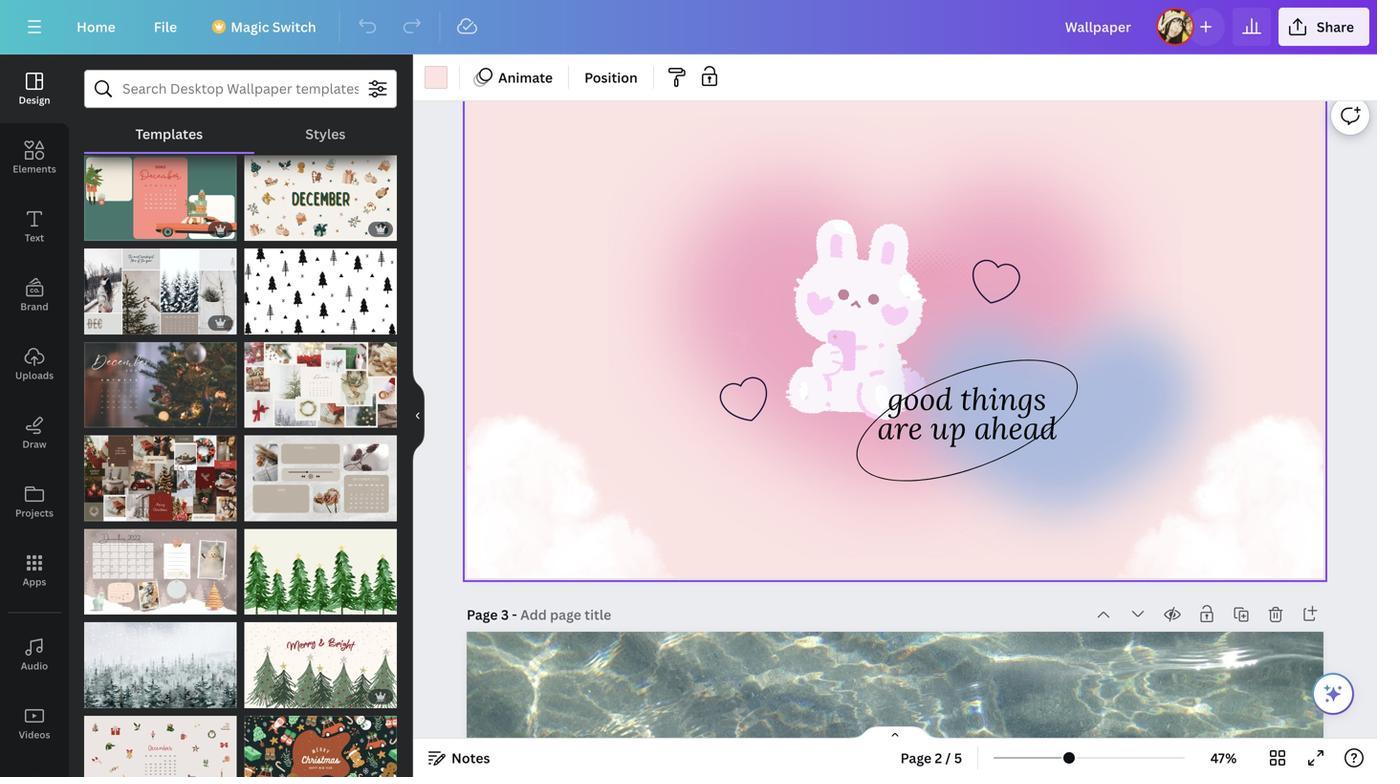 Task type: vqa. For each thing, say whether or not it's contained in the screenshot.
copyright within If you're sharing your design on social media and video-sharing platforms, verify your music to avoid copyright claims. Learn more about
no



Task type: locate. For each thing, give the bounding box(es) containing it.
design
[[19, 94, 50, 107]]

brand button
[[0, 261, 69, 330]]

watercolor christmas trees desktop wallpaper image
[[244, 529, 397, 615]]

things
[[961, 379, 1047, 419]]

file button
[[139, 8, 192, 46]]

colorful cute christmas illustration december calendar desktop wallpaper group
[[84, 705, 237, 778]]

colorful cute christmas illustration december calendar desktop wallpaper image
[[84, 716, 237, 778]]

elements button
[[0, 123, 69, 192]]

#ffe2e2 image
[[425, 66, 448, 89]]

home
[[77, 18, 116, 36]]

Design title text field
[[1050, 8, 1149, 46]]

projects
[[15, 507, 54, 520]]

switch
[[272, 18, 316, 36]]

red and brown aesthetic vision board photo collage christmas desktop wallpaper image
[[84, 436, 237, 522]]

templates button
[[84, 116, 254, 152]]

beige aesthetic december 2023 organizer desktop wallpaper image
[[244, 436, 397, 522]]

beige aesthetic december 2023 organizer desktop wallpaper group
[[244, 424, 397, 522]]

good
[[888, 379, 953, 419]]

animate button
[[468, 62, 561, 93]]

notes
[[452, 750, 490, 768]]

uploads
[[15, 369, 54, 382]]

home link
[[61, 8, 131, 46]]

templates
[[136, 125, 203, 143]]

1 horizontal spatial page
[[901, 750, 932, 768]]

december festive christmas desktop wallpaper image
[[244, 155, 397, 241]]

december festive christmas desktop wallpaper group
[[244, 144, 397, 241]]

47% button
[[1193, 743, 1255, 774]]

magic switch button
[[200, 8, 332, 46]]

magic
[[231, 18, 269, 36]]

1 vertical spatial page
[[901, 750, 932, 768]]

apps button
[[0, 537, 69, 606]]

brand
[[20, 300, 49, 313]]

white and grey aesthetic watercolor christmas forest desktop wallpaper image
[[84, 623, 237, 709]]

red and brown aesthetic vision board photo collage christmas desktop wallpaper group
[[84, 424, 237, 522]]

beige modern moodboard christmas photo collage december desktop wallpaper group
[[244, 331, 397, 428]]

projects button
[[0, 468, 69, 537]]

apps
[[23, 576, 46, 589]]

#ffe2e2 image
[[425, 66, 448, 89]]

page
[[467, 606, 498, 624], [901, 750, 932, 768]]

watercolor christmas trees desktop wallpaper group
[[244, 518, 397, 615]]

up
[[931, 408, 967, 448]]

aesthetic winter december 2022 organizer calendar desktop  wallpaper group
[[84, 237, 237, 335]]

page left 2
[[901, 750, 932, 768]]

0 vertical spatial page
[[467, 606, 498, 624]]

styles
[[306, 125, 346, 143]]

main menu bar
[[0, 0, 1378, 55]]

videos
[[19, 729, 50, 742]]

0 horizontal spatial page
[[467, 606, 498, 624]]

beige pink white elegant december 2022 christmas desktop wallpaper group
[[84, 518, 237, 615]]

page for page 3 -
[[467, 606, 498, 624]]

design button
[[0, 55, 69, 123]]

page 2 / 5
[[901, 750, 963, 768]]

cream and green aesthetic merry & bright desktop wallpaper group
[[244, 611, 397, 709]]

page 3 -
[[467, 606, 521, 624]]

page left the "3"
[[467, 606, 498, 624]]

5
[[955, 750, 963, 768]]

audio
[[21, 660, 48, 673]]

videos button
[[0, 690, 69, 759]]

white and grey aesthetic watercolor christmas forest desktop wallpaper group
[[84, 611, 237, 709]]

draw button
[[0, 399, 69, 468]]

are up ahead
[[878, 408, 1057, 448]]

page inside button
[[901, 750, 932, 768]]

show pages image
[[850, 726, 941, 741]]

page 2 / 5 button
[[893, 743, 970, 774]]

side panel tab list
[[0, 55, 69, 778]]

are
[[878, 408, 923, 448]]

green minimalist christmas 2023 december wallpaper image
[[84, 342, 237, 428]]



Task type: describe. For each thing, give the bounding box(es) containing it.
share button
[[1279, 8, 1370, 46]]

Search Desktop Wallpaper templates search field
[[122, 71, 359, 107]]

notes button
[[421, 743, 498, 774]]

hide image
[[412, 370, 425, 462]]

cute illustrated christmas calendar december 2023 organizer desktop wallpaper group
[[84, 144, 237, 241]]

position button
[[577, 62, 646, 93]]

beige modern moodboard christmas photo collage december desktop wallpaper image
[[244, 342, 397, 428]]

page for page 2 / 5
[[901, 750, 932, 768]]

file
[[154, 18, 177, 36]]

text
[[25, 232, 44, 244]]

green minimalist christmas 2023 december wallpaper group
[[84, 331, 237, 428]]

/
[[946, 750, 951, 768]]

styles button
[[254, 116, 397, 152]]

draw
[[22, 438, 46, 451]]

2
[[935, 750, 943, 768]]

white & black christmas tree desktop wallpaper group
[[244, 237, 397, 335]]

ahead
[[975, 408, 1057, 448]]

cream and green aesthetic merry & bright desktop wallpaper image
[[244, 623, 397, 709]]

elements
[[13, 163, 56, 176]]

47%
[[1211, 750, 1237, 768]]

position
[[585, 68, 638, 87]]

canva assistant image
[[1322, 683, 1345, 706]]

green cute christmas patterns background desktop wallpaper group
[[244, 705, 397, 778]]

3
[[501, 606, 509, 624]]

heart round radial halftone image
[[780, 241, 1011, 434]]

aesthetic winter december 2022 organizer calendar desktop  wallpaper image
[[84, 249, 237, 335]]

beige pink white elegant december 2022 christmas desktop wallpaper image
[[84, 529, 237, 615]]

text button
[[0, 192, 69, 261]]

animate
[[498, 68, 553, 87]]

Page title text field
[[521, 606, 614, 625]]

white & black christmas tree desktop wallpaper image
[[244, 249, 397, 335]]

magic switch
[[231, 18, 316, 36]]

share
[[1317, 18, 1355, 36]]

-
[[512, 606, 517, 624]]

good things
[[888, 379, 1047, 419]]

audio button
[[0, 621, 69, 690]]

uploads button
[[0, 330, 69, 399]]



